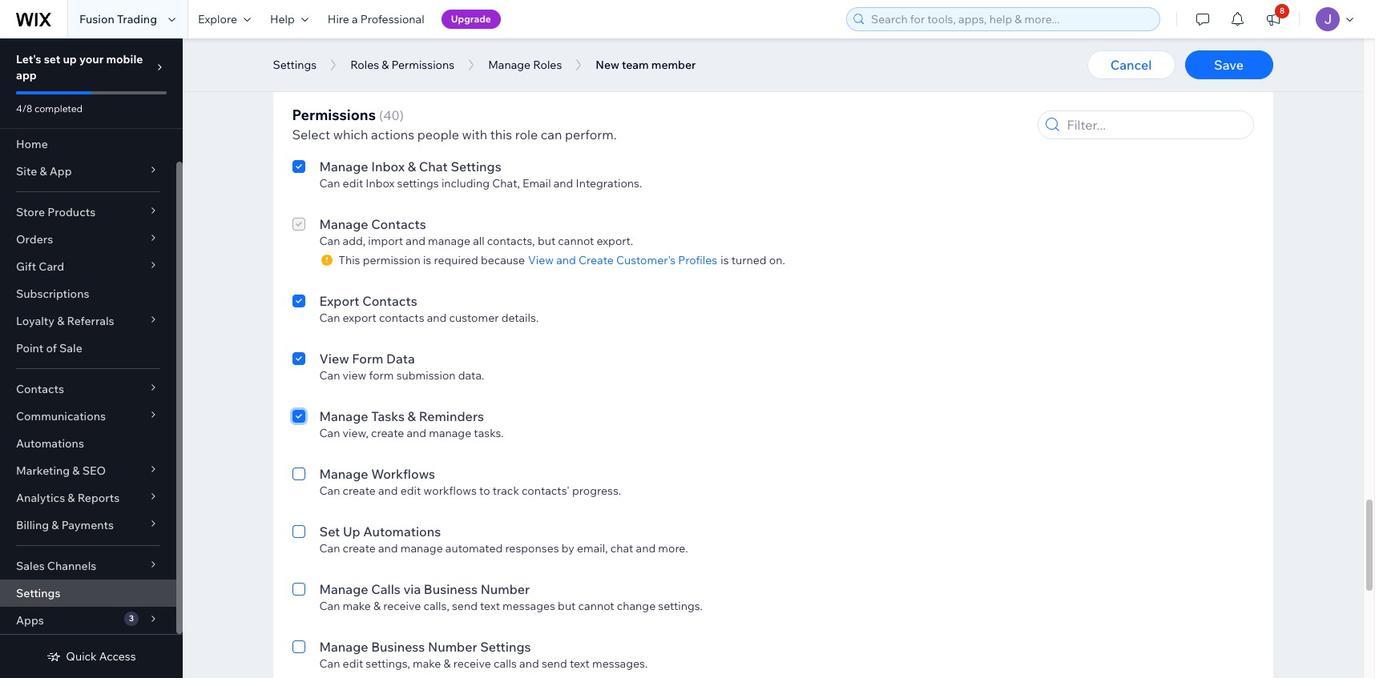 Task type: locate. For each thing, give the bounding box(es) containing it.
0 horizontal spatial via
[[377, 82, 394, 98]]

on.
[[769, 253, 785, 268]]

1 because from the top
[[481, 119, 525, 133]]

chat
[[445, 82, 474, 98], [496, 99, 521, 114], [614, 119, 639, 133], [419, 159, 448, 175]]

a
[[352, 12, 358, 26]]

member
[[651, 58, 696, 72]]

view down "contacts,"
[[528, 253, 554, 268]]

roles inside 'button'
[[350, 58, 379, 72]]

view inside view form data can view form submission data.
[[343, 369, 367, 383]]

messages up actions
[[371, 99, 424, 114]]

message
[[319, 82, 374, 98]]

make inside manage calls via business number can make & receive calls, send text messages but cannot change settings.
[[343, 599, 371, 614]]

email,
[[577, 542, 608, 556]]

4 can from the top
[[319, 311, 340, 325]]

with
[[462, 127, 487, 143]]

1 this from the top
[[339, 119, 360, 133]]

data
[[386, 351, 415, 367]]

0 vertical spatial make
[[343, 599, 371, 614]]

1 vertical spatial text
[[570, 657, 590, 672]]

manage inside manage business number settings can edit settings, make & receive calls and send text messages.
[[319, 640, 368, 656]]

hire a professional link
[[318, 0, 434, 38]]

settings up the calls
[[480, 640, 531, 656]]

messages down responses
[[503, 599, 555, 614]]

can
[[319, 99, 340, 114], [319, 176, 340, 191], [319, 234, 340, 248], [319, 311, 340, 325], [319, 369, 340, 383], [319, 426, 340, 441], [319, 484, 340, 498], [319, 542, 340, 556], [319, 599, 340, 614], [319, 657, 340, 672]]

&
[[382, 58, 389, 72], [434, 82, 442, 98], [605, 119, 612, 133], [408, 159, 416, 175], [40, 164, 47, 179], [57, 314, 64, 329], [408, 409, 416, 425], [72, 464, 80, 478], [68, 491, 75, 506], [52, 519, 59, 533], [373, 599, 381, 614], [444, 657, 451, 672]]

this left (
[[339, 119, 360, 133]]

2 because from the top
[[481, 253, 525, 268]]

edit inside manage workflows can create and edit workflows to track contacts' progress.
[[401, 484, 421, 498]]

make
[[343, 599, 371, 614], [413, 657, 441, 672]]

contacts up contacts
[[362, 293, 417, 309]]

permission for this permission is required because manage inbox & chat settings
[[363, 119, 421, 133]]

edit down workflows
[[401, 484, 421, 498]]

manage inside set up automations can create and manage automated responses by email, chat and more.
[[401, 542, 443, 556]]

cannot left change
[[578, 599, 614, 614]]

select all
[[319, 38, 370, 53]]

1 vertical spatial permission
[[363, 253, 421, 268]]

chat
[[610, 542, 633, 556]]

text left messages.
[[570, 657, 590, 672]]

0 horizontal spatial receive
[[383, 599, 421, 614]]

0 vertical spatial automations
[[16, 437, 84, 451]]

billing & payments button
[[0, 512, 176, 539]]

1 can from the top
[[319, 99, 340, 114]]

manage inside manage workflows can create and edit workflows to track contacts' progress.
[[319, 466, 368, 482]]

online
[[607, 99, 639, 114]]

1 vertical spatial edit
[[401, 484, 421, 498]]

3 can from the top
[[319, 234, 340, 248]]

inbox down roles & permissions 'button'
[[397, 82, 431, 98]]

including
[[441, 176, 490, 191]]

manage up add,
[[319, 216, 368, 232]]

manage left all
[[428, 234, 470, 248]]

1 vertical spatial send
[[452, 599, 478, 614]]

manage inside manage inbox & chat settings can edit inbox settings including chat, email and integrations.
[[319, 159, 368, 175]]

required down inbox,
[[434, 119, 478, 133]]

inbox,
[[444, 99, 475, 114]]

messages.
[[592, 657, 648, 672]]

but
[[538, 234, 556, 248], [558, 599, 576, 614]]

automations inside sidebar element
[[16, 437, 84, 451]]

1 vertical spatial view
[[343, 369, 367, 383]]

contacts button
[[0, 376, 176, 403]]

7 can from the top
[[319, 484, 340, 498]]

data.
[[458, 369, 484, 383]]

0 horizontal spatial view
[[343, 369, 367, 383]]

form
[[369, 369, 394, 383]]

create
[[371, 426, 404, 441], [343, 484, 376, 498], [343, 542, 376, 556]]

2 vertical spatial send
[[542, 657, 567, 672]]

automations
[[16, 437, 84, 451], [363, 524, 441, 540]]

integrations.
[[576, 176, 642, 191]]

upgrade
[[451, 13, 491, 25]]

and right import
[[406, 234, 426, 248]]

send right the calls,
[[452, 599, 478, 614]]

select left which in the top of the page
[[292, 127, 330, 143]]

1 horizontal spatial receive
[[453, 657, 491, 672]]

2 this from the top
[[339, 253, 360, 268]]

is up export contacts can export contacts and customer details.
[[423, 253, 431, 268]]

cancel button
[[1087, 50, 1175, 79]]

home
[[16, 137, 48, 151]]

contacts for export
[[362, 293, 417, 309]]

customer
[[449, 311, 499, 325]]

1 horizontal spatial view
[[581, 99, 605, 114]]

payments
[[61, 519, 114, 533]]

create inside set up automations can create and manage automated responses by email, chat and more.
[[343, 542, 376, 556]]

Filter... field
[[1062, 111, 1248, 139]]

1 vertical spatial required
[[434, 253, 478, 268]]

1 vertical spatial set
[[478, 99, 494, 114]]

2 vertical spatial via
[[403, 582, 421, 598]]

cannot
[[558, 234, 594, 248], [578, 599, 614, 614]]

workflows
[[371, 466, 435, 482]]

profiles
[[678, 253, 717, 268]]

analytics & reports button
[[0, 485, 176, 512]]

1 vertical spatial contacts
[[362, 293, 417, 309]]

0 vertical spatial create
[[371, 426, 404, 441]]

manage inside manage tasks & reminders can view, create and manage tasks.
[[429, 426, 471, 441]]

number
[[481, 582, 530, 598], [428, 640, 477, 656]]

2 required from the top
[[434, 253, 478, 268]]

manage down status
[[528, 119, 571, 133]]

select inside permissions ( 40 ) select which actions people with this role can perform.
[[292, 127, 330, 143]]

0 vertical spatial this
[[339, 119, 360, 133]]

messages
[[371, 99, 424, 114], [503, 599, 555, 614]]

select left all
[[319, 38, 353, 53]]

contacts inside manage contacts can add, import and manage all contacts, but cannot export.
[[371, 216, 426, 232]]

1 horizontal spatial but
[[558, 599, 576, 614]]

1 horizontal spatial permissions
[[391, 58, 455, 72]]

and inside export contacts can export contacts and customer details.
[[427, 311, 447, 325]]

manage down view,
[[319, 466, 368, 482]]

but up this permission is required because view and create customer's profiles is turned on.
[[538, 234, 556, 248]]

contacts inside export contacts can export contacts and customer details.
[[362, 293, 417, 309]]

create up up
[[343, 484, 376, 498]]

2 can from the top
[[319, 176, 340, 191]]

card
[[39, 260, 64, 274]]

0 horizontal spatial make
[[343, 599, 371, 614]]

billing & payments
[[16, 519, 114, 533]]

1 horizontal spatial messages
[[503, 599, 555, 614]]

0 vertical spatial because
[[481, 119, 525, 133]]

mobile
[[106, 52, 143, 67]]

0 vertical spatial contacts
[[371, 216, 426, 232]]

2 horizontal spatial via
[[426, 99, 441, 114]]

and inside manage tasks & reminders can view, create and manage tasks.
[[407, 426, 426, 441]]

automations up 'marketing' on the left of the page
[[16, 437, 84, 451]]

0 horizontal spatial view
[[319, 351, 349, 367]]

None checkbox
[[292, 80, 305, 133], [292, 157, 305, 191], [292, 292, 305, 325], [292, 465, 305, 498], [292, 638, 305, 672], [292, 80, 305, 133], [292, 157, 305, 191], [292, 292, 305, 325], [292, 465, 305, 498], [292, 638, 305, 672]]

and inside manage workflows can create and edit workflows to track contacts' progress.
[[378, 484, 398, 498]]

0 vertical spatial text
[[480, 599, 500, 614]]

2 horizontal spatial send
[[542, 657, 567, 672]]

loyalty & referrals button
[[0, 308, 176, 335]]

0 horizontal spatial set
[[44, 52, 60, 67]]

1 horizontal spatial set
[[478, 99, 494, 114]]

receive inside manage calls via business number can make & receive calls, send text messages but cannot change settings.
[[383, 599, 421, 614]]

send inside message via inbox & chat can send messages via inbox, set chat status and view online visitors.
[[343, 99, 368, 114]]

number down the calls,
[[428, 640, 477, 656]]

manage down reminders
[[429, 426, 471, 441]]

0 vertical spatial permission
[[363, 119, 421, 133]]

0 vertical spatial view
[[528, 253, 554, 268]]

1 vertical spatial because
[[481, 253, 525, 268]]

number inside manage calls via business number can make & receive calls, send text messages but cannot change settings.
[[481, 582, 530, 598]]

via left inbox,
[[426, 99, 441, 114]]

2 vertical spatial create
[[343, 542, 376, 556]]

0 horizontal spatial text
[[480, 599, 500, 614]]

settings down sales
[[16, 587, 60, 601]]

manage workflows can create and edit workflows to track contacts' progress.
[[319, 466, 621, 498]]

1 vertical spatial but
[[558, 599, 576, 614]]

automations inside set up automations can create and manage automated responses by email, chat and more.
[[363, 524, 441, 540]]

by
[[562, 542, 574, 556]]

settings inside manage inbox & chat settings can edit inbox settings including chat, email and integrations.
[[451, 159, 501, 175]]

is right )
[[423, 119, 431, 133]]

view and create customer's profiles button
[[525, 253, 721, 268]]

manage up message via inbox & chat can send messages via inbox, set chat status and view online visitors.
[[488, 58, 531, 72]]

1 horizontal spatial text
[[570, 657, 590, 672]]

via inside manage calls via business number can make & receive calls, send text messages but cannot change settings.
[[403, 582, 421, 598]]

1 permission from the top
[[363, 119, 421, 133]]

roles up status
[[533, 58, 562, 72]]

1 vertical spatial receive
[[453, 657, 491, 672]]

is
[[423, 119, 431, 133], [423, 253, 431, 268], [721, 253, 729, 268]]

& inside manage calls via business number can make & receive calls, send text messages but cannot change settings.
[[373, 599, 381, 614]]

2 roles from the left
[[533, 58, 562, 72]]

0 horizontal spatial permissions
[[292, 106, 376, 124]]

of
[[46, 341, 57, 356]]

permission
[[363, 119, 421, 133], [363, 253, 421, 268]]

manage left automated
[[401, 542, 443, 556]]

1 vertical spatial this
[[339, 253, 360, 268]]

gift
[[16, 260, 36, 274]]

this down add,
[[339, 253, 360, 268]]

contacts up communications
[[16, 382, 64, 397]]

this for this permission is required because view and create customer's profiles is turned on.
[[339, 253, 360, 268]]

1 vertical spatial make
[[413, 657, 441, 672]]

and down reminders
[[407, 426, 426, 441]]

0 vertical spatial send
[[343, 99, 368, 114]]

can inside message via inbox & chat can send messages via inbox, set chat status and view online visitors.
[[319, 99, 340, 114]]

role
[[515, 127, 538, 143]]

view down form
[[343, 369, 367, 383]]

create inside manage workflows can create and edit workflows to track contacts' progress.
[[343, 484, 376, 498]]

to
[[479, 484, 490, 498]]

0 vertical spatial receive
[[383, 599, 421, 614]]

edit for business
[[343, 657, 363, 672]]

can inside manage business number settings can edit settings, make & receive calls and send text messages.
[[319, 657, 340, 672]]

0 vertical spatial manage
[[428, 234, 470, 248]]

settings,
[[366, 657, 410, 672]]

view
[[581, 99, 605, 114], [343, 369, 367, 383]]

and up calls
[[378, 542, 398, 556]]

this
[[490, 127, 512, 143]]

8 can from the top
[[319, 542, 340, 556]]

via up (
[[377, 82, 394, 98]]

roles down all
[[350, 58, 379, 72]]

receive down calls
[[383, 599, 421, 614]]

0 vertical spatial set
[[44, 52, 60, 67]]

0 horizontal spatial automations
[[16, 437, 84, 451]]

business
[[424, 582, 478, 598], [371, 640, 425, 656]]

make up the settings,
[[343, 599, 371, 614]]

team
[[622, 58, 649, 72]]

and right the calls
[[519, 657, 539, 672]]

0 horizontal spatial but
[[538, 234, 556, 248]]

and inside manage contacts can add, import and manage all contacts, but cannot export.
[[406, 234, 426, 248]]

1 vertical spatial via
[[426, 99, 441, 114]]

0 vertical spatial via
[[377, 82, 394, 98]]

settings down "visitors."
[[642, 119, 686, 133]]

set left up
[[44, 52, 60, 67]]

can inside view form data can view form submission data.
[[319, 369, 340, 383]]

1 horizontal spatial make
[[413, 657, 441, 672]]

1 horizontal spatial send
[[452, 599, 478, 614]]

business inside manage business number settings can edit settings, make & receive calls and send text messages.
[[371, 640, 425, 656]]

edit left the settings,
[[343, 657, 363, 672]]

receive left the calls
[[453, 657, 491, 672]]

1 vertical spatial create
[[343, 484, 376, 498]]

view,
[[343, 426, 369, 441]]

2 vertical spatial contacts
[[16, 382, 64, 397]]

send inside manage calls via business number can make & receive calls, send text messages but cannot change settings.
[[452, 599, 478, 614]]

manage inside manage calls via business number can make & receive calls, send text messages but cannot change settings.
[[319, 582, 368, 598]]

create down tasks
[[371, 426, 404, 441]]

home link
[[0, 131, 176, 158]]

1 horizontal spatial view
[[528, 253, 554, 268]]

set up automations can create and manage automated responses by email, chat and more.
[[319, 524, 688, 556]]

2 vertical spatial edit
[[343, 657, 363, 672]]

number inside manage business number settings can edit settings, make & receive calls and send text messages.
[[428, 640, 477, 656]]

1 vertical spatial cannot
[[578, 599, 614, 614]]

1 horizontal spatial roles
[[533, 58, 562, 72]]

send down message
[[343, 99, 368, 114]]

because for manage
[[481, 119, 525, 133]]

set inside message via inbox & chat can send messages via inbox, set chat status and view online visitors.
[[478, 99, 494, 114]]

make inside manage business number settings can edit settings, make & receive calls and send text messages.
[[413, 657, 441, 672]]

cannot up this permission is required because view and create customer's profiles is turned on.
[[558, 234, 594, 248]]

send right the calls
[[542, 657, 567, 672]]

None checkbox
[[292, 38, 305, 58], [292, 215, 305, 268], [292, 349, 305, 383], [292, 407, 305, 441], [292, 523, 305, 556], [292, 580, 305, 614], [292, 38, 305, 58], [292, 215, 305, 268], [292, 349, 305, 383], [292, 407, 305, 441], [292, 523, 305, 556], [292, 580, 305, 614]]

but down by
[[558, 599, 576, 614]]

loyalty
[[16, 314, 54, 329]]

9 can from the top
[[319, 599, 340, 614]]

store products button
[[0, 199, 176, 226]]

chat up this permission is required because manage inbox & chat settings
[[496, 99, 521, 114]]

edit inside manage business number settings can edit settings, make & receive calls and send text messages.
[[343, 657, 363, 672]]

0 vertical spatial required
[[434, 119, 478, 133]]

view left form
[[319, 351, 349, 367]]

1 vertical spatial number
[[428, 640, 477, 656]]

create
[[579, 253, 614, 268]]

manage inside manage contacts can add, import and manage all contacts, but cannot export.
[[428, 234, 470, 248]]

0 vertical spatial permissions
[[391, 58, 455, 72]]

and right contacts
[[427, 311, 447, 325]]

1 required from the top
[[434, 119, 478, 133]]

because down "contacts,"
[[481, 253, 525, 268]]

5 can from the top
[[319, 369, 340, 383]]

can inside manage contacts can add, import and manage all contacts, but cannot export.
[[319, 234, 340, 248]]

manage inside manage tasks & reminders can view, create and manage tasks.
[[319, 409, 368, 425]]

1 roles from the left
[[350, 58, 379, 72]]

chat up inbox,
[[445, 82, 474, 98]]

0 vertical spatial edit
[[343, 176, 363, 191]]

loyalty & referrals
[[16, 314, 114, 329]]

0 vertical spatial but
[[538, 234, 556, 248]]

0 vertical spatial cannot
[[558, 234, 594, 248]]

text up manage business number settings can edit settings, make & receive calls and send text messages.
[[480, 599, 500, 614]]

which
[[333, 127, 368, 143]]

manage calls via business number can make & receive calls, send text messages but cannot change settings.
[[319, 582, 703, 614]]

business up the settings,
[[371, 640, 425, 656]]

0 horizontal spatial roles
[[350, 58, 379, 72]]

and right email
[[554, 176, 573, 191]]

1 vertical spatial messages
[[503, 599, 555, 614]]

and inside manage business number settings can edit settings, make & receive calls and send text messages.
[[519, 657, 539, 672]]

can inside manage calls via business number can make & receive calls, send text messages but cannot change settings.
[[319, 599, 340, 614]]

messages inside message via inbox & chat can send messages via inbox, set chat status and view online visitors.
[[371, 99, 424, 114]]

view up manage inbox & chat settings button
[[581, 99, 605, 114]]

required for view
[[434, 253, 478, 268]]

and inside manage inbox & chat settings can edit inbox settings including chat, email and integrations.
[[554, 176, 573, 191]]

set right inbox,
[[478, 99, 494, 114]]

referrals
[[67, 314, 114, 329]]

roles & permissions
[[350, 58, 455, 72]]

1 vertical spatial business
[[371, 640, 425, 656]]

1 vertical spatial automations
[[363, 524, 441, 540]]

sidebar element
[[0, 38, 183, 679]]

edit inside manage inbox & chat settings can edit inbox settings including chat, email and integrations.
[[343, 176, 363, 191]]

manage up the settings,
[[319, 640, 368, 656]]

0 horizontal spatial number
[[428, 640, 477, 656]]

and down workflows
[[378, 484, 398, 498]]

1 vertical spatial select
[[292, 127, 330, 143]]

permissions up which in the top of the page
[[292, 106, 376, 124]]

because down message via inbox & chat can send messages via inbox, set chat status and view online visitors.
[[481, 119, 525, 133]]

manage inside button
[[488, 58, 531, 72]]

contacts
[[379, 311, 424, 325]]

create down up
[[343, 542, 376, 556]]

0 horizontal spatial messages
[[371, 99, 424, 114]]

manage left calls
[[319, 582, 368, 598]]

1 vertical spatial manage
[[429, 426, 471, 441]]

and left the create on the top left of the page
[[556, 253, 576, 268]]

contacts up import
[[371, 216, 426, 232]]

chat up settings
[[419, 159, 448, 175]]

required
[[434, 119, 478, 133], [434, 253, 478, 268]]

permissions up )
[[391, 58, 455, 72]]

app
[[16, 68, 37, 83]]

2 permission from the top
[[363, 253, 421, 268]]

0 vertical spatial view
[[581, 99, 605, 114]]

manage up view,
[[319, 409, 368, 425]]

0 horizontal spatial send
[[343, 99, 368, 114]]

edit for workflows
[[401, 484, 421, 498]]

quick
[[66, 650, 97, 664]]

new
[[596, 58, 619, 72]]

settings up "including"
[[451, 159, 501, 175]]

1 horizontal spatial via
[[403, 582, 421, 598]]

required down all
[[434, 253, 478, 268]]

manage for roles
[[488, 58, 531, 72]]

business up the calls,
[[424, 582, 478, 598]]

via right calls
[[403, 582, 421, 598]]

calls
[[371, 582, 401, 598]]

manage inside manage contacts can add, import and manage all contacts, but cannot export.
[[319, 216, 368, 232]]

0 vertical spatial messages
[[371, 99, 424, 114]]

and right status
[[558, 99, 578, 114]]

10 can from the top
[[319, 657, 340, 672]]

let's set up your mobile app
[[16, 52, 143, 83]]

1 horizontal spatial number
[[481, 582, 530, 598]]

because
[[481, 119, 525, 133], [481, 253, 525, 268]]

via
[[377, 82, 394, 98], [426, 99, 441, 114], [403, 582, 421, 598]]

0 vertical spatial business
[[424, 582, 478, 598]]

& inside manage tasks & reminders can view, create and manage tasks.
[[408, 409, 416, 425]]

automations right up
[[363, 524, 441, 540]]

manage down which in the top of the page
[[319, 159, 368, 175]]

settings down help button
[[273, 58, 317, 72]]

up
[[63, 52, 77, 67]]

0 vertical spatial number
[[481, 582, 530, 598]]

number down responses
[[481, 582, 530, 598]]

6 can from the top
[[319, 426, 340, 441]]

edit down which in the top of the page
[[343, 176, 363, 191]]

this for this permission is required because manage inbox & chat settings
[[339, 119, 360, 133]]

2 vertical spatial manage
[[401, 542, 443, 556]]

1 vertical spatial permissions
[[292, 106, 376, 124]]

make right the settings,
[[413, 657, 441, 672]]

new team member button
[[588, 53, 704, 77]]

products
[[47, 205, 96, 220]]

cancel
[[1111, 57, 1152, 73]]

Search for tools, apps, help & more... field
[[866, 8, 1155, 30]]

permission for this permission is required because view and create customer's profiles is turned on.
[[363, 253, 421, 268]]

1 vertical spatial view
[[319, 351, 349, 367]]

1 horizontal spatial automations
[[363, 524, 441, 540]]

view
[[528, 253, 554, 268], [319, 351, 349, 367]]

tasks
[[371, 409, 405, 425]]

because for view
[[481, 253, 525, 268]]

your
[[79, 52, 104, 67]]

chat down online
[[614, 119, 639, 133]]

manage
[[428, 234, 470, 248], [429, 426, 471, 441], [401, 542, 443, 556]]



Task type: describe. For each thing, give the bounding box(es) containing it.
marketing & seo button
[[0, 458, 176, 485]]

let's
[[16, 52, 41, 67]]

sales channels button
[[0, 553, 176, 580]]

can inside manage workflows can create and edit workflows to track contacts' progress.
[[319, 484, 340, 498]]

text inside manage business number settings can edit settings, make & receive calls and send text messages.
[[570, 657, 590, 672]]

analytics & reports
[[16, 491, 120, 506]]

)
[[400, 107, 404, 123]]

store products
[[16, 205, 96, 220]]

required for manage
[[434, 119, 478, 133]]

receive inside manage business number settings can edit settings, make & receive calls and send text messages.
[[453, 657, 491, 672]]

site
[[16, 164, 37, 179]]

settings link
[[0, 580, 176, 607]]

manage for tasks
[[319, 409, 368, 425]]

workflows
[[424, 484, 477, 498]]

settings
[[397, 176, 439, 191]]

manage for contacts
[[428, 234, 470, 248]]

chat inside manage inbox & chat settings can edit inbox settings including chat, email and integrations.
[[419, 159, 448, 175]]

perform.
[[565, 127, 617, 143]]

cannot inside manage contacts can add, import and manage all contacts, but cannot export.
[[558, 234, 594, 248]]

messages inside manage calls via business number can make & receive calls, send text messages but cannot change settings.
[[503, 599, 555, 614]]

settings inside button
[[273, 58, 317, 72]]

responses
[[505, 542, 559, 556]]

fusion
[[79, 12, 114, 26]]

settings inside manage business number settings can edit settings, make & receive calls and send text messages.
[[480, 640, 531, 656]]

settings button
[[265, 53, 325, 77]]

subscriptions link
[[0, 280, 176, 308]]

but inside manage calls via business number can make & receive calls, send text messages but cannot change settings.
[[558, 599, 576, 614]]

sales
[[16, 559, 45, 574]]

export
[[343, 311, 377, 325]]

professional
[[360, 12, 424, 26]]

save
[[1214, 57, 1244, 73]]

& inside 'button'
[[382, 58, 389, 72]]

people
[[417, 127, 459, 143]]

and right chat
[[636, 542, 656, 556]]

help
[[270, 12, 295, 26]]

access
[[99, 650, 136, 664]]

can inside set up automations can create and manage automated responses by email, chat and more.
[[319, 542, 340, 556]]

more.
[[658, 542, 688, 556]]

is for this permission is required because view and create customer's profiles is turned on.
[[423, 253, 431, 268]]

view inside view form data can view form submission data.
[[319, 351, 349, 367]]

inbox inside message via inbox & chat can send messages via inbox, set chat status and view online visitors.
[[397, 82, 431, 98]]

settings.
[[658, 599, 703, 614]]

business inside manage calls via business number can make & receive calls, send text messages but cannot change settings.
[[424, 582, 478, 598]]

point of sale
[[16, 341, 82, 356]]

quick access
[[66, 650, 136, 664]]

manage for workflows
[[319, 466, 368, 482]]

is left turned
[[721, 253, 729, 268]]

details.
[[501, 311, 539, 325]]

manage for up
[[401, 542, 443, 556]]

view inside message via inbox & chat can send messages via inbox, set chat status and view online visitors.
[[581, 99, 605, 114]]

cannot inside manage calls via business number can make & receive calls, send text messages but cannot change settings.
[[578, 599, 614, 614]]

manage roles
[[488, 58, 562, 72]]

sales channels
[[16, 559, 96, 574]]

contacts for manage
[[371, 216, 426, 232]]

roles inside button
[[533, 58, 562, 72]]

fusion trading
[[79, 12, 157, 26]]

add,
[[343, 234, 366, 248]]

4/8 completed
[[16, 103, 83, 115]]

marketing
[[16, 464, 70, 478]]

text inside manage calls via business number can make & receive calls, send text messages but cannot change settings.
[[480, 599, 500, 614]]

app
[[49, 164, 72, 179]]

& inside message via inbox & chat can send messages via inbox, set chat status and view online visitors.
[[434, 82, 442, 98]]

automations link
[[0, 430, 176, 458]]

all
[[356, 38, 370, 53]]

visitors.
[[642, 99, 682, 114]]

create inside manage tasks & reminders can view, create and manage tasks.
[[371, 426, 404, 441]]

8
[[1280, 6, 1285, 16]]

contacts,
[[487, 234, 535, 248]]

completed
[[34, 103, 83, 115]]

marketing & seo
[[16, 464, 106, 478]]

manage for inbox
[[319, 159, 368, 175]]

reports
[[77, 491, 120, 506]]

this permission is required because manage inbox & chat settings
[[339, 119, 686, 133]]

manage for contacts
[[319, 216, 368, 232]]

settings inside sidebar element
[[16, 587, 60, 601]]

apps
[[16, 614, 44, 628]]

up
[[343, 524, 360, 540]]

can inside manage tasks & reminders can view, create and manage tasks.
[[319, 426, 340, 441]]

manage for calls
[[319, 582, 368, 598]]

orders button
[[0, 226, 176, 253]]

calls
[[494, 657, 517, 672]]

but inside manage contacts can add, import and manage all contacts, but cannot export.
[[538, 234, 556, 248]]

email
[[523, 176, 551, 191]]

trading
[[117, 12, 157, 26]]

can inside export contacts can export contacts and customer details.
[[319, 311, 340, 325]]

manage contacts can add, import and manage all contacts, but cannot export.
[[319, 216, 633, 248]]

permissions inside roles & permissions 'button'
[[391, 58, 455, 72]]

set inside "let's set up your mobile app"
[[44, 52, 60, 67]]

billing
[[16, 519, 49, 533]]

new team member
[[596, 58, 696, 72]]

export contacts can export contacts and customer details.
[[319, 293, 539, 325]]

inbox down actions
[[371, 159, 405, 175]]

send inside manage business number settings can edit settings, make & receive calls and send text messages.
[[542, 657, 567, 672]]

hire
[[328, 12, 349, 26]]

& inside manage business number settings can edit settings, make & receive calls and send text messages.
[[444, 657, 451, 672]]

permissions inside permissions ( 40 ) select which actions people with this role can perform.
[[292, 106, 376, 124]]

track
[[493, 484, 519, 498]]

4/8
[[16, 103, 32, 115]]

manage roles button
[[480, 53, 570, 77]]

contacts inside popup button
[[16, 382, 64, 397]]

turned
[[731, 253, 767, 268]]

this permission is required because view and create customer's profiles is turned on.
[[339, 253, 785, 268]]

explore
[[198, 12, 237, 26]]

store
[[16, 205, 45, 220]]

0 vertical spatial select
[[319, 38, 353, 53]]

communications
[[16, 410, 106, 424]]

inbox right can on the top of the page
[[573, 119, 602, 133]]

view form data can view form submission data.
[[319, 351, 484, 383]]

3
[[129, 614, 134, 624]]

automated
[[445, 542, 503, 556]]

point of sale link
[[0, 335, 176, 362]]

communications button
[[0, 403, 176, 430]]

export.
[[597, 234, 633, 248]]

and inside message via inbox & chat can send messages via inbox, set chat status and view online visitors.
[[558, 99, 578, 114]]

calls,
[[424, 599, 449, 614]]

manage inbox & chat settings can edit inbox settings including chat, email and integrations.
[[319, 159, 642, 191]]

can inside manage inbox & chat settings can edit inbox settings including chat, email and integrations.
[[319, 176, 340, 191]]

is for this permission is required because manage inbox & chat settings
[[423, 119, 431, 133]]

can
[[541, 127, 562, 143]]

all
[[473, 234, 485, 248]]

quick access button
[[47, 650, 136, 664]]

inbox left settings
[[366, 176, 395, 191]]

& inside manage inbox & chat settings can edit inbox settings including chat, email and integrations.
[[408, 159, 416, 175]]

manage for business
[[319, 640, 368, 656]]



Task type: vqa. For each thing, say whether or not it's contained in the screenshot.


